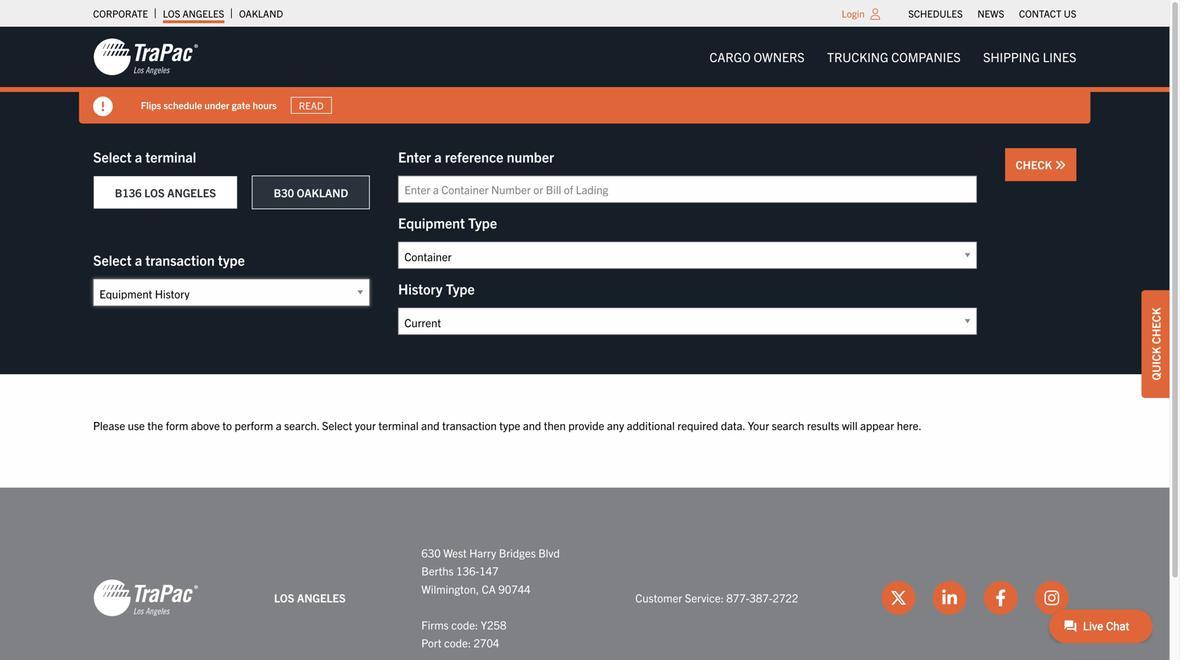 Task type: locate. For each thing, give the bounding box(es) containing it.
check inside 'link'
[[1149, 308, 1163, 344]]

a
[[135, 148, 142, 165], [434, 148, 442, 165], [135, 251, 142, 269], [276, 418, 282, 432]]

please use the form above to perform a search. select your terminal and transaction type and then provide any additional required data. your search results will appear here.
[[93, 418, 922, 432]]

630 west harry bridges blvd berths 136-147 wilmington, ca 90744
[[421, 546, 560, 596]]

0 vertical spatial menu bar
[[901, 4, 1084, 23]]

1 horizontal spatial and
[[523, 418, 541, 432]]

1 vertical spatial code:
[[444, 636, 471, 650]]

then
[[544, 418, 566, 432]]

news
[[978, 7, 1004, 20]]

data.
[[721, 418, 745, 432]]

type right history
[[446, 280, 475, 298]]

1 vertical spatial terminal
[[379, 418, 419, 432]]

1 vertical spatial menu bar
[[698, 43, 1088, 71]]

1 vertical spatial angeles
[[167, 185, 216, 200]]

los angeles image inside footer
[[93, 578, 198, 618]]

news link
[[978, 4, 1004, 23]]

service:
[[685, 591, 724, 605]]

results
[[807, 418, 839, 432]]

0 horizontal spatial and
[[421, 418, 440, 432]]

0 vertical spatial angeles
[[183, 7, 224, 20]]

harry
[[469, 546, 496, 560]]

136-
[[456, 564, 479, 578]]

angeles inside 'link'
[[183, 7, 224, 20]]

terminal right your
[[379, 418, 419, 432]]

0 horizontal spatial check
[[1016, 157, 1055, 171]]

type right the equipment at top left
[[468, 214, 497, 231]]

b136
[[115, 185, 142, 200]]

flips schedule under gate hours
[[141, 99, 277, 111]]

use
[[128, 418, 145, 432]]

0 vertical spatial select
[[93, 148, 132, 165]]

firms
[[421, 618, 449, 632]]

a for transaction
[[135, 251, 142, 269]]

0 vertical spatial los angeles image
[[93, 37, 198, 77]]

menu bar inside banner
[[698, 43, 1088, 71]]

los angeles image inside banner
[[93, 37, 198, 77]]

perform
[[235, 418, 273, 432]]

quick check link
[[1142, 290, 1170, 398]]

check
[[1016, 157, 1055, 171], [1149, 308, 1163, 344]]

enter
[[398, 148, 431, 165]]

0 horizontal spatial type
[[218, 251, 245, 269]]

hours
[[253, 99, 277, 111]]

select down the b136
[[93, 251, 132, 269]]

trucking companies link
[[816, 43, 972, 71]]

footer
[[0, 488, 1170, 660]]

terminal up b136 los angeles
[[145, 148, 196, 165]]

630
[[421, 546, 441, 560]]

code: up 2704
[[451, 618, 478, 632]]

oakland link
[[239, 4, 283, 23]]

1 vertical spatial type
[[499, 418, 520, 432]]

select for select a transaction type
[[93, 251, 132, 269]]

quick
[[1149, 347, 1163, 381]]

1 los angeles image from the top
[[93, 37, 198, 77]]

oakland right los angeles 'link'
[[239, 7, 283, 20]]

menu bar containing cargo owners
[[698, 43, 1088, 71]]

a right the enter
[[434, 148, 442, 165]]

and left then
[[523, 418, 541, 432]]

1 vertical spatial check
[[1149, 308, 1163, 344]]

code: right port
[[444, 636, 471, 650]]

a left search.
[[276, 418, 282, 432]]

cargo owners link
[[698, 43, 816, 71]]

1 vertical spatial los
[[144, 185, 165, 200]]

menu bar up shipping at the top right
[[901, 4, 1084, 23]]

b30 oakland
[[274, 185, 348, 200]]

1 horizontal spatial check
[[1149, 308, 1163, 344]]

type
[[218, 251, 245, 269], [499, 418, 520, 432]]

1 horizontal spatial type
[[499, 418, 520, 432]]

type
[[468, 214, 497, 231], [446, 280, 475, 298]]

0 vertical spatial los
[[163, 7, 180, 20]]

a up the b136
[[135, 148, 142, 165]]

0 horizontal spatial oakland
[[239, 7, 283, 20]]

a for reference
[[434, 148, 442, 165]]

menu bar
[[901, 4, 1084, 23], [698, 43, 1088, 71]]

schedule
[[164, 99, 202, 111]]

2704
[[474, 636, 499, 650]]

owners
[[754, 49, 805, 65]]

login
[[842, 7, 865, 20]]

oakland right the b30 on the left of page
[[297, 185, 348, 200]]

footer containing 630 west harry bridges blvd
[[0, 488, 1170, 660]]

90744
[[498, 582, 531, 596]]

los angeles
[[163, 7, 224, 20], [274, 591, 346, 605]]

los angeles image
[[93, 37, 198, 77], [93, 578, 198, 618]]

select
[[93, 148, 132, 165], [93, 251, 132, 269], [322, 418, 352, 432]]

angeles
[[183, 7, 224, 20], [167, 185, 216, 200], [297, 591, 346, 605]]

select up the b136
[[93, 148, 132, 165]]

0 horizontal spatial los angeles
[[163, 7, 224, 20]]

light image
[[870, 8, 880, 20]]

under
[[204, 99, 229, 111]]

shipping lines
[[983, 49, 1077, 65]]

0 vertical spatial transaction
[[145, 251, 215, 269]]

1 horizontal spatial los angeles
[[274, 591, 346, 605]]

type for history type
[[446, 280, 475, 298]]

and right your
[[421, 418, 440, 432]]

will
[[842, 418, 858, 432]]

los angeles link
[[163, 4, 224, 23]]

cargo
[[710, 49, 751, 65]]

1 vertical spatial select
[[93, 251, 132, 269]]

1 vertical spatial transaction
[[442, 418, 497, 432]]

1 horizontal spatial oakland
[[297, 185, 348, 200]]

banner
[[0, 27, 1180, 124]]

a down the b136
[[135, 251, 142, 269]]

0 vertical spatial terminal
[[145, 148, 196, 165]]

oakland
[[239, 7, 283, 20], [297, 185, 348, 200]]

los
[[163, 7, 180, 20], [144, 185, 165, 200], [274, 591, 294, 605]]

1 vertical spatial los angeles
[[274, 591, 346, 605]]

1 vertical spatial oakland
[[297, 185, 348, 200]]

2 los angeles image from the top
[[93, 578, 198, 618]]

solid image
[[93, 97, 113, 116]]

type for equipment type
[[468, 214, 497, 231]]

transaction
[[145, 251, 215, 269], [442, 418, 497, 432]]

corporate
[[93, 7, 148, 20]]

read link
[[291, 97, 332, 114]]

0 vertical spatial code:
[[451, 618, 478, 632]]

2 vertical spatial los
[[274, 591, 294, 605]]

Enter a reference number text field
[[398, 176, 977, 203]]

0 vertical spatial type
[[468, 214, 497, 231]]

1 vertical spatial type
[[446, 280, 475, 298]]

los angeles image for banner containing cargo owners
[[93, 37, 198, 77]]

terminal
[[145, 148, 196, 165], [379, 418, 419, 432]]

2 vertical spatial angeles
[[297, 591, 346, 605]]

enter a reference number
[[398, 148, 554, 165]]

select left your
[[322, 418, 352, 432]]

schedules
[[908, 7, 963, 20]]

check button
[[1005, 148, 1077, 181]]

angeles inside footer
[[297, 591, 346, 605]]

code:
[[451, 618, 478, 632], [444, 636, 471, 650]]

additional
[[627, 418, 675, 432]]

2 vertical spatial select
[[322, 418, 352, 432]]

shipping
[[983, 49, 1040, 65]]

trucking
[[827, 49, 889, 65]]

menu bar down light "image"
[[698, 43, 1088, 71]]

0 vertical spatial check
[[1016, 157, 1055, 171]]

1 vertical spatial los angeles image
[[93, 578, 198, 618]]

0 vertical spatial oakland
[[239, 7, 283, 20]]



Task type: describe. For each thing, give the bounding box(es) containing it.
y258
[[481, 618, 507, 632]]

provide
[[568, 418, 604, 432]]

login link
[[842, 7, 865, 20]]

required
[[677, 418, 718, 432]]

877-
[[726, 591, 750, 605]]

customer
[[635, 591, 682, 605]]

contact us
[[1019, 7, 1077, 20]]

1 horizontal spatial terminal
[[379, 418, 419, 432]]

gate
[[232, 99, 250, 111]]

los inside 'link'
[[163, 7, 180, 20]]

wilmington,
[[421, 582, 479, 596]]

147
[[479, 564, 499, 578]]

bridges
[[499, 546, 536, 560]]

any
[[607, 418, 624, 432]]

form
[[166, 418, 188, 432]]

equipment
[[398, 214, 465, 231]]

ca
[[482, 582, 496, 596]]

search
[[772, 418, 804, 432]]

lines
[[1043, 49, 1077, 65]]

menu bar containing schedules
[[901, 4, 1084, 23]]

the
[[147, 418, 163, 432]]

firms code:  y258 port code:  2704
[[421, 618, 507, 650]]

0 horizontal spatial transaction
[[145, 251, 215, 269]]

search.
[[284, 418, 319, 432]]

number
[[507, 148, 554, 165]]

berths
[[421, 564, 454, 578]]

corporate link
[[93, 4, 148, 23]]

los angeles image for footer containing 630 west harry bridges blvd
[[93, 578, 198, 618]]

please
[[93, 418, 125, 432]]

flips
[[141, 99, 161, 111]]

1 horizontal spatial transaction
[[442, 418, 497, 432]]

los angeles inside footer
[[274, 591, 346, 605]]

contact
[[1019, 7, 1062, 20]]

387-
[[750, 591, 773, 605]]

history
[[398, 280, 443, 298]]

blvd
[[538, 546, 560, 560]]

0 vertical spatial type
[[218, 251, 245, 269]]

select a terminal
[[93, 148, 196, 165]]

reference
[[445, 148, 504, 165]]

west
[[443, 546, 467, 560]]

history type
[[398, 280, 475, 298]]

2 and from the left
[[523, 418, 541, 432]]

a for terminal
[[135, 148, 142, 165]]

trucking companies
[[827, 49, 961, 65]]

quick check
[[1149, 308, 1163, 381]]

los inside footer
[[274, 591, 294, 605]]

solid image
[[1055, 159, 1066, 171]]

select a transaction type
[[93, 251, 245, 269]]

b30
[[274, 185, 294, 200]]

us
[[1064, 7, 1077, 20]]

shipping lines link
[[972, 43, 1088, 71]]

appear
[[860, 418, 894, 432]]

0 horizontal spatial terminal
[[145, 148, 196, 165]]

b136 los angeles
[[115, 185, 216, 200]]

read
[[299, 99, 324, 112]]

your
[[748, 418, 769, 432]]

select for select a terminal
[[93, 148, 132, 165]]

port
[[421, 636, 442, 650]]

here.
[[897, 418, 922, 432]]

to
[[222, 418, 232, 432]]

above
[[191, 418, 220, 432]]

0 vertical spatial los angeles
[[163, 7, 224, 20]]

companies
[[891, 49, 961, 65]]

cargo owners
[[710, 49, 805, 65]]

2722
[[773, 591, 798, 605]]

contact us link
[[1019, 4, 1077, 23]]

equipment type
[[398, 214, 497, 231]]

schedules link
[[908, 4, 963, 23]]

customer service: 877-387-2722
[[635, 591, 798, 605]]

banner containing cargo owners
[[0, 27, 1180, 124]]

1 and from the left
[[421, 418, 440, 432]]

check inside button
[[1016, 157, 1055, 171]]

your
[[355, 418, 376, 432]]



Task type: vqa. For each thing, say whether or not it's contained in the screenshot.
Firms
yes



